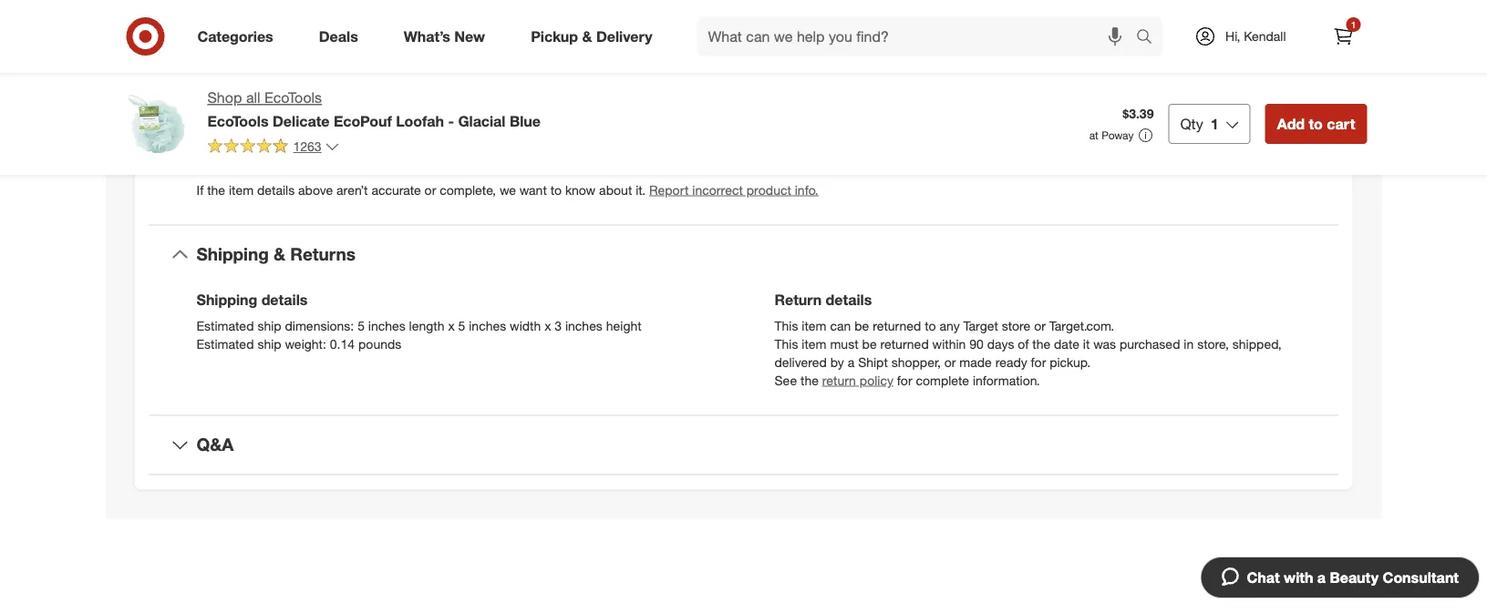 Task type: vqa. For each thing, say whether or not it's contained in the screenshot.
1263 Link
yes



Task type: describe. For each thing, give the bounding box(es) containing it.
width
[[510, 318, 541, 334]]

if the item details above aren't accurate or complete, we want to know about it. report incorrect product info.
[[196, 182, 818, 198]]

within
[[932, 336, 966, 352]]

pickup.
[[1050, 354, 1091, 370]]

pickup & delivery link
[[515, 16, 675, 57]]

at
[[1089, 129, 1099, 142]]

see
[[775, 372, 797, 388]]

1 vertical spatial or
[[1034, 318, 1046, 334]]

above
[[298, 182, 333, 198]]

details for shipping
[[261, 291, 308, 309]]

all
[[246, 89, 260, 107]]

details left above
[[257, 182, 295, 198]]

origin
[[196, 123, 233, 139]]

target.com.
[[1049, 318, 1114, 334]]

chat with a beauty consultant
[[1247, 569, 1459, 587]]

add to cart button
[[1265, 104, 1367, 144]]

deals link
[[303, 16, 381, 57]]

it
[[1083, 336, 1090, 352]]

1 this from the top
[[775, 318, 798, 334]]

with
[[1284, 569, 1313, 587]]

(dpci)
[[279, 67, 318, 83]]

shop all ecotools ecotools delicate ecopouf loofah - glacial blue
[[207, 89, 541, 130]]

what's
[[404, 27, 450, 45]]

1 vertical spatial the
[[1032, 336, 1051, 352]]

1 vertical spatial be
[[862, 336, 877, 352]]

accurate
[[371, 182, 421, 198]]

report incorrect product info. button
[[649, 181, 818, 199]]

shipped,
[[1233, 336, 1282, 352]]

complete,
[[440, 182, 496, 198]]

ready
[[995, 354, 1027, 370]]

information.
[[973, 372, 1040, 388]]

cart
[[1327, 115, 1355, 133]]

search
[[1128, 29, 1172, 47]]

2 ship from the top
[[257, 336, 281, 352]]

what's new
[[404, 27, 485, 45]]

shipping for shipping details estimated ship dimensions: 5 inches length x 5 inches width x 3 inches height estimated ship weight: 0.14 pounds
[[196, 291, 257, 309]]

1 vertical spatial ecotools
[[207, 112, 269, 130]]

target
[[963, 318, 998, 334]]

chat
[[1247, 569, 1280, 587]]

add to cart
[[1277, 115, 1355, 133]]

2 vertical spatial item
[[802, 336, 827, 352]]

3
[[555, 318, 562, 334]]

at poway
[[1089, 129, 1134, 142]]

return details this item can be returned to any target store or target.com. this item must be returned within 90 days of the date it was purchased in store, shipped, delivered by a shipt shopper, or made ready for pickup. see the return policy for complete information.
[[775, 291, 1282, 388]]

2 5 from the left
[[458, 318, 465, 334]]

item
[[196, 67, 224, 83]]

delicate
[[273, 112, 330, 130]]

loofah
[[396, 112, 444, 130]]

0 vertical spatial be
[[854, 318, 869, 334]]

info.
[[795, 182, 818, 198]]

purchased
[[1120, 336, 1180, 352]]

q&a
[[196, 435, 234, 455]]

hi, kendall
[[1226, 28, 1286, 44]]

& for shipping
[[274, 244, 285, 265]]

0 vertical spatial ecotools
[[264, 89, 322, 107]]

to inside return details this item can be returned to any target store or target.com. this item must be returned within 90 days of the date it was purchased in store, shipped, delivered by a shipt shopper, or made ready for pickup. see the return policy for complete information.
[[925, 318, 936, 334]]

0 horizontal spatial or
[[425, 182, 436, 198]]

1 vertical spatial to
[[550, 182, 562, 198]]

must
[[830, 336, 859, 352]]

shopper,
[[891, 354, 941, 370]]

qty 1
[[1180, 115, 1219, 133]]

3 inches from the left
[[565, 318, 603, 334]]

days
[[987, 336, 1014, 352]]

image of ecotools delicate ecopouf loofah - glacial blue image
[[120, 88, 193, 160]]

we
[[500, 182, 516, 198]]

delivered
[[775, 354, 827, 370]]

deals
[[319, 27, 358, 45]]

origin : imported
[[196, 123, 293, 139]]

2 x from the left
[[544, 318, 551, 334]]

0 horizontal spatial :
[[233, 123, 237, 139]]

shop
[[207, 89, 242, 107]]

a inside return details this item can be returned to any target store or target.com. this item must be returned within 90 days of the date it was purchased in store, shipped, delivered by a shipt shopper, or made ready for pickup. see the return policy for complete information.
[[848, 354, 855, 370]]

can
[[830, 318, 851, 334]]

return
[[775, 291, 822, 309]]

know
[[565, 182, 596, 198]]

What can we help you find? suggestions appear below search field
[[697, 16, 1141, 57]]

$3.39
[[1123, 106, 1154, 122]]

was
[[1093, 336, 1116, 352]]

0.14
[[330, 336, 355, 352]]

1 x from the left
[[448, 318, 455, 334]]

returns
[[290, 244, 355, 265]]

pickup & delivery
[[531, 27, 652, 45]]



Task type: locate. For each thing, give the bounding box(es) containing it.
for down shopper,
[[897, 372, 912, 388]]

& inside dropdown button
[[274, 244, 285, 265]]

chat with a beauty consultant button
[[1200, 557, 1480, 599]]

to right add
[[1309, 115, 1323, 133]]

shipping details estimated ship dimensions: 5 inches length x 5 inches width x 3 inches height estimated ship weight: 0.14 pounds
[[196, 291, 642, 352]]

product
[[747, 182, 791, 198]]

1 right kendall
[[1351, 19, 1356, 30]]

1 right qty
[[1211, 115, 1219, 133]]

0 vertical spatial the
[[207, 182, 225, 198]]

this down return at the right of page
[[775, 318, 798, 334]]

it.
[[636, 182, 646, 198]]

0 vertical spatial ship
[[257, 318, 281, 334]]

imported
[[241, 123, 293, 139]]

1263 link
[[207, 138, 340, 159]]

1 vertical spatial item
[[802, 318, 827, 334]]

1 vertical spatial for
[[897, 372, 912, 388]]

consultant
[[1383, 569, 1459, 587]]

2 vertical spatial to
[[925, 318, 936, 334]]

2 horizontal spatial the
[[1032, 336, 1051, 352]]

x right length
[[448, 318, 455, 334]]

this up delivered
[[775, 336, 798, 352]]

made
[[960, 354, 992, 370]]

shipping & returns button
[[149, 226, 1338, 284]]

0 vertical spatial or
[[425, 182, 436, 198]]

037-
[[325, 67, 351, 83]]

item left can
[[802, 318, 827, 334]]

a right by
[[848, 354, 855, 370]]

categories
[[197, 27, 273, 45]]

ship left weight:
[[257, 336, 281, 352]]

of
[[1018, 336, 1029, 352]]

1 vertical spatial this
[[775, 336, 798, 352]]

: left imported
[[233, 123, 237, 139]]

0 horizontal spatial for
[[897, 372, 912, 388]]

pounds
[[358, 336, 401, 352]]

1 5 from the left
[[358, 318, 365, 334]]

store
[[1002, 318, 1031, 334]]

shipt
[[858, 354, 888, 370]]

inches up pounds
[[368, 318, 405, 334]]

the down delivered
[[801, 372, 819, 388]]

qty
[[1180, 115, 1203, 133]]

be right can
[[854, 318, 869, 334]]

2 horizontal spatial to
[[1309, 115, 1323, 133]]

search button
[[1128, 16, 1172, 60]]

shipping inside shipping details estimated ship dimensions: 5 inches length x 5 inches width x 3 inches height estimated ship weight: 0.14 pounds
[[196, 291, 257, 309]]

1 horizontal spatial inches
[[469, 318, 506, 334]]

0 vertical spatial 1
[[1351, 19, 1356, 30]]

0 horizontal spatial x
[[448, 318, 455, 334]]

a right with
[[1317, 569, 1326, 587]]

to left any
[[925, 318, 936, 334]]

return
[[822, 372, 856, 388]]

about
[[599, 182, 632, 198]]

in
[[1184, 336, 1194, 352]]

weight:
[[285, 336, 326, 352]]

item up delivered
[[802, 336, 827, 352]]

by
[[830, 354, 844, 370]]

1 horizontal spatial 1
[[1351, 19, 1356, 30]]

delivery
[[596, 27, 652, 45]]

length
[[409, 318, 445, 334]]

1 horizontal spatial &
[[582, 27, 592, 45]]

policy
[[860, 372, 894, 388]]

for
[[1031, 354, 1046, 370], [897, 372, 912, 388]]

1 vertical spatial :
[[233, 123, 237, 139]]

1 vertical spatial a
[[1317, 569, 1326, 587]]

:
[[318, 67, 322, 83], [233, 123, 237, 139]]

date
[[1054, 336, 1080, 352]]

2 shipping from the top
[[196, 291, 257, 309]]

shipping down the if
[[196, 244, 269, 265]]

2 this from the top
[[775, 336, 798, 352]]

1 vertical spatial 1
[[1211, 115, 1219, 133]]

details
[[257, 182, 295, 198], [261, 291, 308, 309], [826, 291, 872, 309]]

item
[[229, 182, 254, 198], [802, 318, 827, 334], [802, 336, 827, 352]]

1263
[[293, 138, 322, 154]]

incorrect
[[692, 182, 743, 198]]

to inside button
[[1309, 115, 1323, 133]]

&
[[582, 27, 592, 45], [274, 244, 285, 265]]

ship left "dimensions:"
[[257, 318, 281, 334]]

0 horizontal spatial a
[[848, 354, 855, 370]]

1 horizontal spatial 5
[[458, 318, 465, 334]]

what's new link
[[388, 16, 508, 57]]

estimated
[[196, 318, 254, 334], [196, 336, 254, 352]]

0 vertical spatial shipping
[[196, 244, 269, 265]]

add
[[1277, 115, 1305, 133]]

0 vertical spatial estimated
[[196, 318, 254, 334]]

1 horizontal spatial x
[[544, 318, 551, 334]]

1 vertical spatial estimated
[[196, 336, 254, 352]]

2 inches from the left
[[469, 318, 506, 334]]

blue
[[510, 112, 541, 130]]

ship
[[257, 318, 281, 334], [257, 336, 281, 352]]

1 horizontal spatial for
[[1031, 354, 1046, 370]]

the right of
[[1032, 336, 1051, 352]]

2 horizontal spatial inches
[[565, 318, 603, 334]]

height
[[606, 318, 642, 334]]

be
[[854, 318, 869, 334], [862, 336, 877, 352]]

1 vertical spatial shipping
[[196, 291, 257, 309]]

shipping down shipping & returns
[[196, 291, 257, 309]]

item right the if
[[229, 182, 254, 198]]

0 vertical spatial &
[[582, 27, 592, 45]]

2 estimated from the top
[[196, 336, 254, 352]]

x
[[448, 318, 455, 334], [544, 318, 551, 334]]

inches left the width at the left bottom of page
[[469, 318, 506, 334]]

1 estimated from the top
[[196, 318, 254, 334]]

to right want
[[550, 182, 562, 198]]

ecotools down item number (dpci) : 037-08-3593
[[264, 89, 322, 107]]

return policy link
[[822, 372, 894, 388]]

kendall
[[1244, 28, 1286, 44]]

shipping
[[196, 244, 269, 265], [196, 291, 257, 309]]

& left returns at the top left of page
[[274, 244, 285, 265]]

ecotools down shop
[[207, 112, 269, 130]]

x left the 3
[[544, 318, 551, 334]]

store,
[[1197, 336, 1229, 352]]

0 vertical spatial a
[[848, 354, 855, 370]]

0 horizontal spatial &
[[274, 244, 285, 265]]

1 link
[[1324, 16, 1364, 57]]

item number (dpci) : 037-08-3593
[[196, 67, 399, 83]]

2 horizontal spatial or
[[1034, 318, 1046, 334]]

3593
[[370, 67, 399, 83]]

0 vertical spatial :
[[318, 67, 322, 83]]

& right pickup
[[582, 27, 592, 45]]

0 horizontal spatial the
[[207, 182, 225, 198]]

estimated left weight:
[[196, 336, 254, 352]]

shipping inside dropdown button
[[196, 244, 269, 265]]

details for return
[[826, 291, 872, 309]]

aren't
[[337, 182, 368, 198]]

a inside chat with a beauty consultant button
[[1317, 569, 1326, 587]]

0 horizontal spatial to
[[550, 182, 562, 198]]

or right accurate
[[425, 182, 436, 198]]

or down within on the right bottom
[[944, 354, 956, 370]]

1 ship from the top
[[257, 318, 281, 334]]

& for pickup
[[582, 27, 592, 45]]

0 vertical spatial item
[[229, 182, 254, 198]]

want
[[520, 182, 547, 198]]

1 vertical spatial ship
[[257, 336, 281, 352]]

5 right length
[[458, 318, 465, 334]]

details inside shipping details estimated ship dimensions: 5 inches length x 5 inches width x 3 inches height estimated ship weight: 0.14 pounds
[[261, 291, 308, 309]]

0 horizontal spatial 5
[[358, 318, 365, 334]]

1 horizontal spatial or
[[944, 354, 956, 370]]

0 vertical spatial this
[[775, 318, 798, 334]]

complete
[[916, 372, 969, 388]]

inches right the 3
[[565, 318, 603, 334]]

: left 037- at the left top
[[318, 67, 322, 83]]

be up shipt
[[862, 336, 877, 352]]

0 vertical spatial returned
[[873, 318, 921, 334]]

hi,
[[1226, 28, 1240, 44]]

1 vertical spatial returned
[[880, 336, 929, 352]]

1 horizontal spatial a
[[1317, 569, 1326, 587]]

1 horizontal spatial to
[[925, 318, 936, 334]]

1 horizontal spatial :
[[318, 67, 322, 83]]

returned
[[873, 318, 921, 334], [880, 336, 929, 352]]

0 vertical spatial for
[[1031, 354, 1046, 370]]

details up can
[[826, 291, 872, 309]]

1 horizontal spatial the
[[801, 372, 819, 388]]

for right ready
[[1031, 354, 1046, 370]]

-
[[448, 112, 454, 130]]

dimensions:
[[285, 318, 354, 334]]

90
[[970, 336, 984, 352]]

0 vertical spatial to
[[1309, 115, 1323, 133]]

1 vertical spatial &
[[274, 244, 285, 265]]

shipping for shipping & returns
[[196, 244, 269, 265]]

beauty
[[1330, 569, 1379, 587]]

if
[[196, 182, 204, 198]]

any
[[940, 318, 960, 334]]

0 horizontal spatial 1
[[1211, 115, 1219, 133]]

5
[[358, 318, 365, 334], [458, 318, 465, 334]]

2 vertical spatial the
[[801, 372, 819, 388]]

1 inches from the left
[[368, 318, 405, 334]]

1 shipping from the top
[[196, 244, 269, 265]]

details up "dimensions:"
[[261, 291, 308, 309]]

the right the if
[[207, 182, 225, 198]]

details inside return details this item can be returned to any target store or target.com. this item must be returned within 90 days of the date it was purchased in store, shipped, delivered by a shipt shopper, or made ready for pickup. see the return policy for complete information.
[[826, 291, 872, 309]]

pickup
[[531, 27, 578, 45]]

5 up pounds
[[358, 318, 365, 334]]

2 vertical spatial or
[[944, 354, 956, 370]]

poway
[[1102, 129, 1134, 142]]

shipping & returns
[[196, 244, 355, 265]]

or right the store
[[1034, 318, 1046, 334]]

estimated down shipping & returns
[[196, 318, 254, 334]]

glacial
[[458, 112, 506, 130]]

inches
[[368, 318, 405, 334], [469, 318, 506, 334], [565, 318, 603, 334]]

0 horizontal spatial inches
[[368, 318, 405, 334]]



